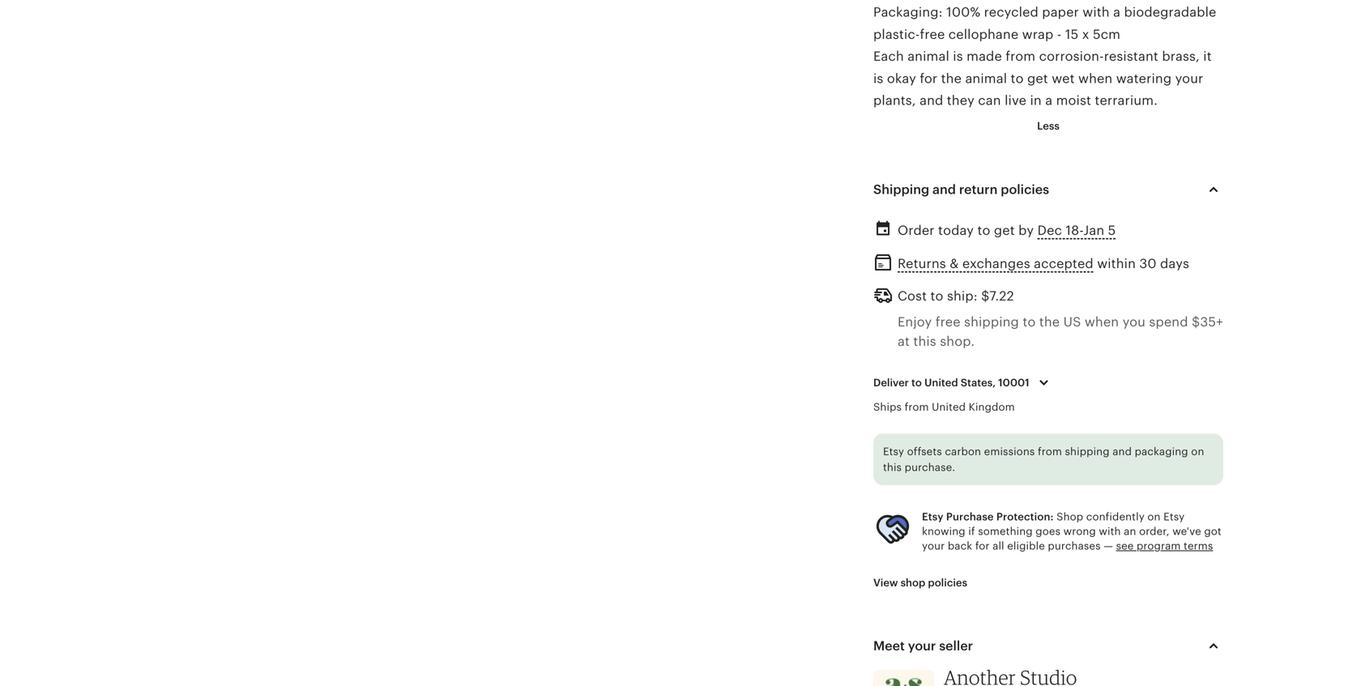 Task type: vqa. For each thing, say whether or not it's contained in the screenshot.
Shop from local makers link
no



Task type: describe. For each thing, give the bounding box(es) containing it.
on inside shop confidently on etsy knowing if something goes wrong with an order, we've got your back for all eligible purchases —
[[1148, 511, 1161, 523]]

corrosion-
[[1039, 49, 1104, 64]]

deliver to united states, 10001
[[873, 377, 1030, 389]]

us
[[1064, 315, 1081, 329]]

and inside etsy offsets carbon emissions from shipping and packaging on this purchase.
[[1113, 446, 1132, 458]]

etsy inside shop confidently on etsy knowing if something goes wrong with an order, we've got your back for all eligible purchases —
[[1164, 511, 1185, 523]]

etsy for etsy purchase protection:
[[922, 511, 944, 523]]

less
[[1037, 120, 1060, 132]]

0 vertical spatial animal
[[908, 49, 950, 64]]

purchase
[[946, 511, 994, 523]]

enjoy
[[898, 315, 932, 329]]

shop
[[1057, 511, 1083, 523]]

etsy purchase protection:
[[922, 511, 1054, 523]]

exchanges
[[963, 256, 1030, 271]]

wet
[[1052, 71, 1075, 86]]

meet
[[873, 639, 905, 654]]

30
[[1140, 256, 1157, 271]]

something
[[978, 525, 1033, 538]]

it
[[1203, 49, 1212, 64]]

shop
[[901, 577, 926, 589]]

see program terms
[[1116, 540, 1213, 552]]

all
[[993, 540, 1004, 552]]

and inside packaging: 100% recycled paper with a biodegradable plastic-free cellophane wrap - 15 x 5cm each animal is made from corrosion-resistant brass, it is okay for the animal to get wet when watering your plants, and they can live in a moist terrarium.
[[920, 93, 943, 108]]

your inside shop confidently on etsy knowing if something goes wrong with an order, we've got your back for all eligible purchases —
[[922, 540, 945, 552]]

returns & exchanges accepted button
[[898, 252, 1094, 276]]

this inside enjoy free shipping to the us when you spend $35+ at this shop.
[[914, 334, 937, 349]]

order,
[[1139, 525, 1170, 538]]

deliver to united states, 10001 button
[[861, 366, 1066, 400]]

-
[[1057, 27, 1062, 42]]

5cm
[[1093, 27, 1121, 42]]

5
[[1108, 223, 1116, 238]]

for inside shop confidently on etsy knowing if something goes wrong with an order, we've got your back for all eligible purchases —
[[975, 540, 990, 552]]

cost to ship: $ 7.22
[[898, 289, 1014, 304]]

and inside dropdown button
[[933, 182, 956, 197]]

meet your seller button
[[859, 627, 1238, 666]]

wrong
[[1064, 525, 1096, 538]]

accepted
[[1034, 256, 1094, 271]]

goes
[[1036, 525, 1061, 538]]

wrap
[[1022, 27, 1054, 42]]

this inside etsy offsets carbon emissions from shipping and packaging on this purchase.
[[883, 462, 902, 474]]

at
[[898, 334, 910, 349]]

in
[[1030, 93, 1042, 108]]

dec
[[1038, 223, 1062, 238]]

program
[[1137, 540, 1181, 552]]

can
[[978, 93, 1001, 108]]

protection:
[[997, 511, 1054, 523]]

we've
[[1173, 525, 1201, 538]]

0 horizontal spatial is
[[873, 71, 884, 86]]

shop.
[[940, 334, 975, 349]]

shipping inside etsy offsets carbon emissions from shipping and packaging on this purchase.
[[1065, 446, 1110, 458]]

1 horizontal spatial is
[[953, 49, 963, 64]]

less button
[[1025, 112, 1072, 141]]

days
[[1160, 256, 1190, 271]]

plants,
[[873, 93, 916, 108]]

on inside etsy offsets carbon emissions from shipping and packaging on this purchase.
[[1191, 446, 1204, 458]]

your inside packaging: 100% recycled paper with a biodegradable plastic-free cellophane wrap - 15 x 5cm each animal is made from corrosion-resistant brass, it is okay for the animal to get wet when watering your plants, and they can live in a moist terrarium.
[[1175, 71, 1204, 86]]

—
[[1104, 540, 1113, 552]]

back
[[948, 540, 973, 552]]

to inside dropdown button
[[912, 377, 922, 389]]

0 horizontal spatial get
[[994, 223, 1015, 238]]

jan
[[1084, 223, 1105, 238]]

1 horizontal spatial animal
[[965, 71, 1007, 86]]

okay
[[887, 71, 916, 86]]

see
[[1116, 540, 1134, 552]]

biodegradable
[[1124, 5, 1217, 20]]

watering
[[1116, 71, 1172, 86]]

returns
[[898, 256, 946, 271]]

emissions
[[984, 446, 1035, 458]]

returns & exchanges accepted within 30 days
[[898, 256, 1190, 271]]

terrarium.
[[1095, 93, 1158, 108]]

kingdom
[[969, 401, 1015, 413]]

an
[[1124, 525, 1136, 538]]

packaging
[[1135, 446, 1188, 458]]

view shop policies
[[873, 577, 967, 589]]

1 vertical spatial a
[[1045, 93, 1053, 108]]

shop confidently on etsy knowing if something goes wrong with an order, we've got your back for all eligible purchases —
[[922, 511, 1222, 552]]

10001
[[998, 377, 1030, 389]]

shipping and return policies
[[873, 182, 1049, 197]]

purchase.
[[905, 462, 955, 474]]

recycled
[[984, 5, 1039, 20]]

18-
[[1066, 223, 1084, 238]]

enjoy free shipping to the us when you spend $35+ at this shop.
[[898, 315, 1223, 349]]

return
[[959, 182, 998, 197]]

policies inside shipping and return policies dropdown button
[[1001, 182, 1049, 197]]

spend
[[1149, 315, 1188, 329]]

ships from united kingdom
[[873, 401, 1015, 413]]

from inside etsy offsets carbon emissions from shipping and packaging on this purchase.
[[1038, 446, 1062, 458]]

shipping and return policies button
[[859, 170, 1238, 209]]

knowing
[[922, 525, 966, 538]]

for inside packaging: 100% recycled paper with a biodegradable plastic-free cellophane wrap - 15 x 5cm each animal is made from corrosion-resistant brass, it is okay for the animal to get wet when watering your plants, and they can live in a moist terrarium.
[[920, 71, 938, 86]]

brass,
[[1162, 49, 1200, 64]]



Task type: locate. For each thing, give the bounding box(es) containing it.
0 vertical spatial with
[[1083, 5, 1110, 20]]

etsy left offsets
[[883, 446, 904, 458]]

0 vertical spatial is
[[953, 49, 963, 64]]

they
[[947, 93, 975, 108]]

$35+
[[1192, 315, 1223, 329]]

if
[[969, 525, 975, 538]]

1 horizontal spatial the
[[1039, 315, 1060, 329]]

is left okay
[[873, 71, 884, 86]]

policies inside view shop policies button
[[928, 577, 967, 589]]

your down knowing
[[922, 540, 945, 552]]

$
[[981, 289, 990, 304]]

your down brass,
[[1175, 71, 1204, 86]]

0 horizontal spatial etsy
[[883, 446, 904, 458]]

1 horizontal spatial shipping
[[1065, 446, 1110, 458]]

with inside packaging: 100% recycled paper with a biodegradable plastic-free cellophane wrap - 15 x 5cm each animal is made from corrosion-resistant brass, it is okay for the animal to get wet when watering your plants, and they can live in a moist terrarium.
[[1083, 5, 1110, 20]]

0 horizontal spatial from
[[905, 401, 929, 413]]

0 vertical spatial united
[[925, 377, 958, 389]]

united for to
[[925, 377, 958, 389]]

the inside enjoy free shipping to the us when you spend $35+ at this shop.
[[1039, 315, 1060, 329]]

policies up by
[[1001, 182, 1049, 197]]

policies
[[1001, 182, 1049, 197], [928, 577, 967, 589]]

when inside enjoy free shipping to the us when you spend $35+ at this shop.
[[1085, 315, 1119, 329]]

this left purchase.
[[883, 462, 902, 474]]

when right the us on the right top of the page
[[1085, 315, 1119, 329]]

carbon
[[945, 446, 981, 458]]

order
[[898, 223, 935, 238]]

a right in
[[1045, 93, 1053, 108]]

the inside packaging: 100% recycled paper with a biodegradable plastic-free cellophane wrap - 15 x 5cm each animal is made from corrosion-resistant brass, it is okay for the animal to get wet when watering your plants, and they can live in a moist terrarium.
[[941, 71, 962, 86]]

on right packaging
[[1191, 446, 1204, 458]]

with up 'x'
[[1083, 5, 1110, 20]]

etsy inside etsy offsets carbon emissions from shipping and packaging on this purchase.
[[883, 446, 904, 458]]

on up order,
[[1148, 511, 1161, 523]]

united
[[925, 377, 958, 389], [932, 401, 966, 413]]

to up live
[[1011, 71, 1024, 86]]

100%
[[946, 5, 981, 20]]

0 vertical spatial the
[[941, 71, 962, 86]]

your
[[1175, 71, 1204, 86], [922, 540, 945, 552], [908, 639, 936, 654]]

shipping up shop
[[1065, 446, 1110, 458]]

the
[[941, 71, 962, 86], [1039, 315, 1060, 329]]

0 vertical spatial when
[[1078, 71, 1113, 86]]

1 horizontal spatial a
[[1113, 5, 1121, 20]]

7.22
[[990, 289, 1014, 304]]

1 vertical spatial on
[[1148, 511, 1161, 523]]

shipping
[[873, 182, 930, 197]]

1 horizontal spatial on
[[1191, 446, 1204, 458]]

1 vertical spatial for
[[975, 540, 990, 552]]

shipping down the $
[[964, 315, 1019, 329]]

ship:
[[947, 289, 978, 304]]

purchases
[[1048, 540, 1101, 552]]

1 vertical spatial free
[[936, 315, 961, 329]]

from inside packaging: 100% recycled paper with a biodegradable plastic-free cellophane wrap - 15 x 5cm each animal is made from corrosion-resistant brass, it is okay for the animal to get wet when watering your plants, and they can live in a moist terrarium.
[[1006, 49, 1036, 64]]

confidently
[[1086, 511, 1145, 523]]

a up 5cm
[[1113, 5, 1121, 20]]

1 vertical spatial with
[[1099, 525, 1121, 538]]

got
[[1204, 525, 1222, 538]]

etsy up knowing
[[922, 511, 944, 523]]

and left packaging
[[1113, 446, 1132, 458]]

2 vertical spatial and
[[1113, 446, 1132, 458]]

free inside enjoy free shipping to the us when you spend $35+ at this shop.
[[936, 315, 961, 329]]

1 horizontal spatial policies
[[1001, 182, 1049, 197]]

0 vertical spatial shipping
[[964, 315, 1019, 329]]

when up moist
[[1078, 71, 1113, 86]]

1 horizontal spatial for
[[975, 540, 990, 552]]

plastic-
[[873, 27, 920, 42]]

1 horizontal spatial this
[[914, 334, 937, 349]]

0 vertical spatial a
[[1113, 5, 1121, 20]]

is
[[953, 49, 963, 64], [873, 71, 884, 86]]

each
[[873, 49, 904, 64]]

free down packaging:
[[920, 27, 945, 42]]

1 vertical spatial shipping
[[1065, 446, 1110, 458]]

offsets
[[907, 446, 942, 458]]

0 vertical spatial policies
[[1001, 182, 1049, 197]]

1 vertical spatial united
[[932, 401, 966, 413]]

when
[[1078, 71, 1113, 86], [1085, 315, 1119, 329]]

1 vertical spatial and
[[933, 182, 956, 197]]

policies right shop
[[928, 577, 967, 589]]

1 horizontal spatial get
[[1027, 71, 1048, 86]]

get inside packaging: 100% recycled paper with a biodegradable plastic-free cellophane wrap - 15 x 5cm each animal is made from corrosion-resistant brass, it is okay for the animal to get wet when watering your plants, and they can live in a moist terrarium.
[[1027, 71, 1048, 86]]

and
[[920, 93, 943, 108], [933, 182, 956, 197], [1113, 446, 1132, 458]]

to right today
[[978, 223, 991, 238]]

paper
[[1042, 5, 1079, 20]]

0 horizontal spatial animal
[[908, 49, 950, 64]]

from right ships
[[905, 401, 929, 413]]

and left return at the right
[[933, 182, 956, 197]]

2 vertical spatial from
[[1038, 446, 1062, 458]]

&
[[950, 256, 959, 271]]

united inside dropdown button
[[925, 377, 958, 389]]

0 horizontal spatial on
[[1148, 511, 1161, 523]]

0 horizontal spatial shipping
[[964, 315, 1019, 329]]

packaging:
[[873, 5, 943, 20]]

made
[[967, 49, 1002, 64]]

cost
[[898, 289, 927, 304]]

1 vertical spatial animal
[[965, 71, 1007, 86]]

2 horizontal spatial from
[[1038, 446, 1062, 458]]

animal down made
[[965, 71, 1007, 86]]

animal up okay
[[908, 49, 950, 64]]

this
[[914, 334, 937, 349], [883, 462, 902, 474]]

free inside packaging: 100% recycled paper with a biodegradable plastic-free cellophane wrap - 15 x 5cm each animal is made from corrosion-resistant brass, it is okay for the animal to get wet when watering your plants, and they can live in a moist terrarium.
[[920, 27, 945, 42]]

0 vertical spatial and
[[920, 93, 943, 108]]

free
[[920, 27, 945, 42], [936, 315, 961, 329]]

0 vertical spatial on
[[1191, 446, 1204, 458]]

to right deliver
[[912, 377, 922, 389]]

packaging: 100% recycled paper with a biodegradable plastic-free cellophane wrap - 15 x 5cm each animal is made from corrosion-resistant brass, it is okay for the animal to get wet when watering your plants, and they can live in a moist terrarium.
[[873, 5, 1217, 108]]

cellophane
[[949, 27, 1019, 42]]

this right at
[[914, 334, 937, 349]]

meet your seller
[[873, 639, 973, 654]]

etsy up we've in the bottom right of the page
[[1164, 511, 1185, 523]]

for left all
[[975, 540, 990, 552]]

1 vertical spatial your
[[922, 540, 945, 552]]

view
[[873, 577, 898, 589]]

1 vertical spatial this
[[883, 462, 902, 474]]

2 horizontal spatial etsy
[[1164, 511, 1185, 523]]

with up the —
[[1099, 525, 1121, 538]]

0 vertical spatial from
[[1006, 49, 1036, 64]]

for right okay
[[920, 71, 938, 86]]

2 vertical spatial your
[[908, 639, 936, 654]]

your right the meet
[[908, 639, 936, 654]]

with inside shop confidently on etsy knowing if something goes wrong with an order, we've got your back for all eligible purchases —
[[1099, 525, 1121, 538]]

to right cost
[[931, 289, 944, 304]]

0 horizontal spatial policies
[[928, 577, 967, 589]]

to inside packaging: 100% recycled paper with a biodegradable plastic-free cellophane wrap - 15 x 5cm each animal is made from corrosion-resistant brass, it is okay for the animal to get wet when watering your plants, and they can live in a moist terrarium.
[[1011, 71, 1024, 86]]

1 horizontal spatial from
[[1006, 49, 1036, 64]]

eligible
[[1007, 540, 1045, 552]]

moist
[[1056, 93, 1091, 108]]

etsy for etsy offsets carbon emissions from shipping and packaging on this purchase.
[[883, 446, 904, 458]]

for
[[920, 71, 938, 86], [975, 540, 990, 552]]

order today to get by dec 18-jan 5
[[898, 223, 1116, 238]]

resistant
[[1104, 49, 1159, 64]]

1 vertical spatial is
[[873, 71, 884, 86]]

1 vertical spatial from
[[905, 401, 929, 413]]

to left the us on the right top of the page
[[1023, 315, 1036, 329]]

0 horizontal spatial for
[[920, 71, 938, 86]]

live
[[1005, 93, 1027, 108]]

a
[[1113, 5, 1121, 20], [1045, 93, 1053, 108]]

states,
[[961, 377, 996, 389]]

x
[[1082, 27, 1089, 42]]

terms
[[1184, 540, 1213, 552]]

0 horizontal spatial this
[[883, 462, 902, 474]]

1 vertical spatial when
[[1085, 315, 1119, 329]]

15
[[1065, 27, 1079, 42]]

1 vertical spatial policies
[[928, 577, 967, 589]]

to inside enjoy free shipping to the us when you spend $35+ at this shop.
[[1023, 315, 1036, 329]]

united down deliver to united states, 10001
[[932, 401, 966, 413]]

when inside packaging: 100% recycled paper with a biodegradable plastic-free cellophane wrap - 15 x 5cm each animal is made from corrosion-resistant brass, it is okay for the animal to get wet when watering your plants, and they can live in a moist terrarium.
[[1078, 71, 1113, 86]]

the up they
[[941, 71, 962, 86]]

from
[[1006, 49, 1036, 64], [905, 401, 929, 413], [1038, 446, 1062, 458]]

0 horizontal spatial a
[[1045, 93, 1053, 108]]

deliver
[[873, 377, 909, 389]]

1 vertical spatial the
[[1039, 315, 1060, 329]]

animal
[[908, 49, 950, 64], [965, 71, 1007, 86]]

shipping
[[964, 315, 1019, 329], [1065, 446, 1110, 458]]

united up ships from united kingdom
[[925, 377, 958, 389]]

shipping inside enjoy free shipping to the us when you spend $35+ at this shop.
[[964, 315, 1019, 329]]

from down wrap
[[1006, 49, 1036, 64]]

1 vertical spatial get
[[994, 223, 1015, 238]]

by
[[1019, 223, 1034, 238]]

you
[[1123, 315, 1146, 329]]

is left made
[[953, 49, 963, 64]]

within
[[1097, 256, 1136, 271]]

0 vertical spatial get
[[1027, 71, 1048, 86]]

united for from
[[932, 401, 966, 413]]

1 horizontal spatial etsy
[[922, 511, 944, 523]]

seller
[[939, 639, 973, 654]]

0 vertical spatial this
[[914, 334, 937, 349]]

your inside meet your seller dropdown button
[[908, 639, 936, 654]]

free up shop. at the right
[[936, 315, 961, 329]]

0 vertical spatial free
[[920, 27, 945, 42]]

to
[[1011, 71, 1024, 86], [978, 223, 991, 238], [931, 289, 944, 304], [1023, 315, 1036, 329], [912, 377, 922, 389]]

0 vertical spatial for
[[920, 71, 938, 86]]

0 vertical spatial your
[[1175, 71, 1204, 86]]

from right the emissions on the bottom of the page
[[1038, 446, 1062, 458]]

dec 18-jan 5 button
[[1038, 219, 1116, 242]]

get up in
[[1027, 71, 1048, 86]]

etsy
[[883, 446, 904, 458], [922, 511, 944, 523], [1164, 511, 1185, 523]]

0 horizontal spatial the
[[941, 71, 962, 86]]

get left by
[[994, 223, 1015, 238]]

the left the us on the right top of the page
[[1039, 315, 1060, 329]]

view shop policies button
[[861, 568, 980, 598]]

and left they
[[920, 93, 943, 108]]

ships
[[873, 401, 902, 413]]



